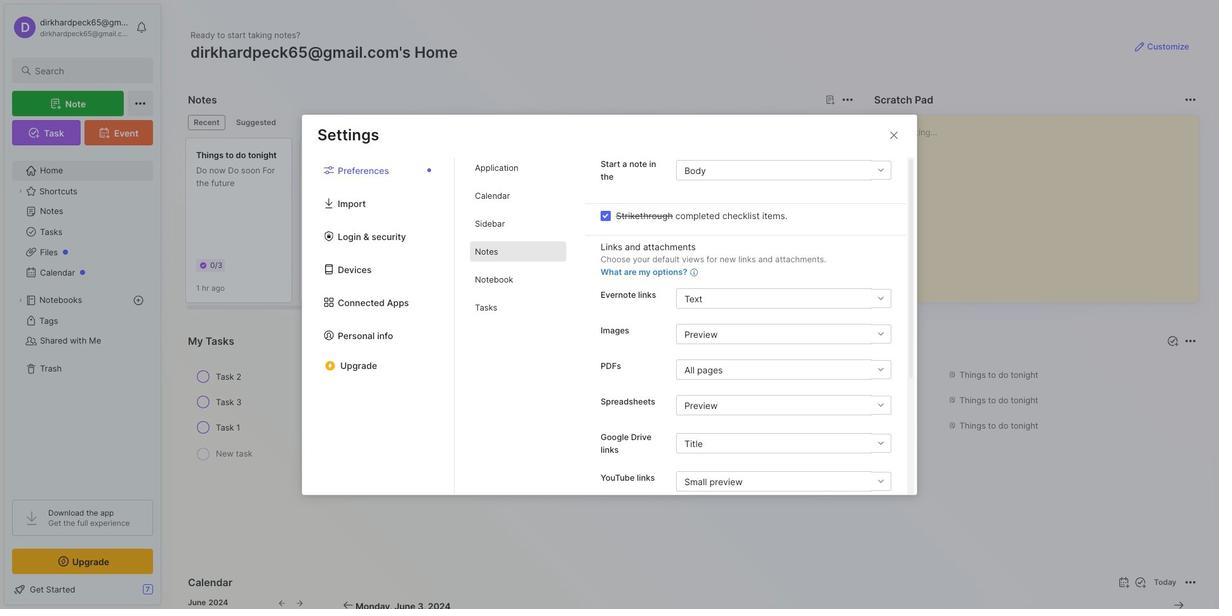 Task type: vqa. For each thing, say whether or not it's contained in the screenshot.
the 'View options' field
no



Task type: describe. For each thing, give the bounding box(es) containing it.
2 row group from the top
[[185, 364, 1200, 472]]

Choose default view option for PDFs field
[[676, 359, 892, 380]]

Choose default view option for Spreadsheets field
[[676, 395, 892, 415]]

Search text field
[[35, 65, 142, 77]]

new task image
[[1167, 335, 1179, 347]]

tree inside main element
[[4, 153, 161, 488]]

close image
[[887, 127, 902, 143]]

main element
[[0, 0, 165, 609]]

Select172 checkbox
[[601, 211, 611, 221]]

new evernote calendar event image
[[1116, 575, 1131, 590]]



Task type: locate. For each thing, give the bounding box(es) containing it.
tab list
[[188, 115, 851, 130], [302, 157, 455, 494], [455, 157, 582, 494]]

expand notebooks image
[[17, 297, 24, 304]]

0 vertical spatial row group
[[185, 138, 1100, 311]]

Start a new note in the body or title. field
[[676, 160, 892, 180]]

none search field inside main element
[[35, 63, 142, 78]]

tree
[[4, 153, 161, 488]]

Start writing… text field
[[883, 116, 1198, 292]]

1 row group from the top
[[185, 138, 1100, 311]]

Choose default view option for Google Drive links field
[[676, 433, 892, 453]]

Choose default view option for YouTube links field
[[676, 471, 892, 492]]

row group
[[185, 138, 1100, 311], [185, 364, 1200, 472]]

Choose default view option for Evernote links field
[[676, 288, 892, 309]]

None search field
[[35, 63, 142, 78]]

new task image
[[1134, 576, 1147, 589]]

tab
[[188, 115, 225, 130], [230, 115, 282, 130], [470, 157, 566, 178], [470, 185, 566, 206], [470, 213, 566, 234], [470, 241, 566, 262], [470, 269, 566, 290], [470, 297, 566, 318]]

1 vertical spatial row group
[[185, 364, 1200, 472]]

Choose default view option for Images field
[[676, 324, 892, 344]]



